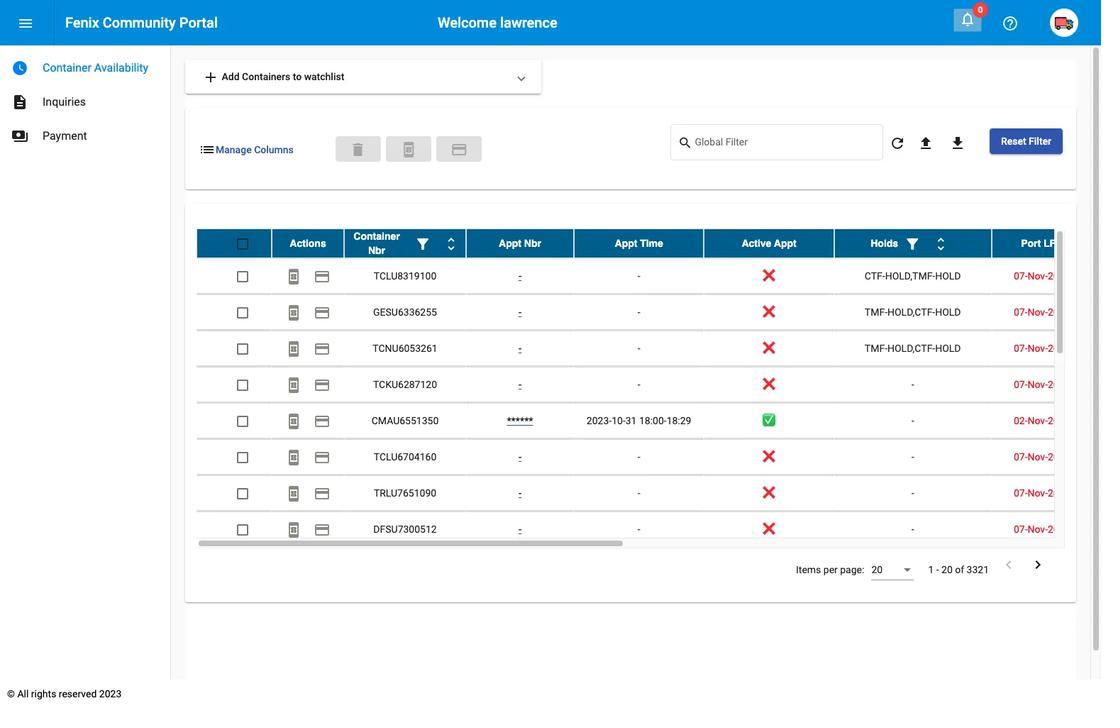 Task type: vqa. For each thing, say whether or not it's contained in the screenshot.


Task type: locate. For each thing, give the bounding box(es) containing it.
1 filter_alt button from the left
[[409, 229, 437, 258]]

port lfd
[[1021, 238, 1063, 249]]

filter_alt button for container nbr
[[409, 229, 437, 258]]

filter_alt right 'holds'
[[904, 236, 921, 253]]

container inside navigation
[[43, 61, 91, 74]]

5 row from the top
[[197, 367, 1092, 403]]

2023 for trlu7651090
[[1048, 487, 1070, 499]]

1 unfold_more button from the left
[[437, 229, 465, 258]]

unfold_more up ctf-hold,tmf-hold
[[932, 236, 949, 253]]

7 ❌ from the top
[[763, 524, 775, 535]]

filter_alt button
[[409, 229, 437, 258], [898, 229, 927, 258]]

07- for gesu6336255
[[1014, 307, 1028, 318]]

3 hold from the top
[[935, 343, 961, 354]]

container up "inquiries"
[[43, 61, 91, 74]]

2 vertical spatial hold
[[935, 343, 961, 354]]

1 horizontal spatial container
[[354, 231, 400, 242]]

2 unfold_more from the left
[[932, 236, 949, 253]]

-
[[518, 270, 522, 282], [638, 270, 640, 282], [518, 307, 522, 318], [638, 307, 640, 318], [518, 343, 522, 354], [638, 343, 640, 354], [518, 379, 522, 390], [638, 379, 640, 390], [912, 379, 914, 390], [912, 415, 914, 426], [518, 451, 522, 463], [638, 451, 640, 463], [912, 451, 914, 463], [518, 487, 522, 499], [638, 487, 640, 499], [912, 487, 914, 499], [518, 524, 522, 535], [638, 524, 640, 535], [912, 524, 914, 535], [936, 564, 939, 575]]

book_online
[[400, 141, 417, 158], [285, 268, 302, 285], [285, 305, 302, 322], [285, 341, 302, 358], [285, 377, 302, 394], [285, 413, 302, 430], [285, 449, 302, 466], [285, 486, 302, 503], [285, 522, 302, 539]]

no color image inside file_upload 'button'
[[917, 135, 934, 152]]

manage
[[216, 144, 252, 155]]

2023
[[1048, 270, 1070, 282], [1048, 307, 1070, 318], [1048, 343, 1070, 354], [1048, 379, 1070, 390], [1048, 415, 1070, 426], [1048, 451, 1070, 463], [1048, 487, 1070, 499], [1048, 524, 1070, 535], [99, 688, 122, 700]]

container
[[43, 61, 91, 74], [354, 231, 400, 242]]

4 07-nov-2023 from the top
[[1014, 379, 1070, 390]]

20 left of
[[942, 564, 953, 575]]

no color image containing notifications_none
[[959, 11, 976, 28]]

filter_alt button up tclu8319100
[[409, 229, 437, 258]]

no color image
[[11, 60, 28, 77], [202, 69, 219, 86], [889, 135, 906, 152], [917, 135, 934, 152], [949, 135, 966, 152], [451, 141, 468, 158], [414, 236, 431, 253], [443, 236, 460, 253], [285, 268, 302, 285], [314, 305, 331, 322], [285, 341, 302, 358], [314, 377, 331, 394], [285, 413, 302, 430], [285, 486, 302, 503], [285, 522, 302, 539], [1000, 556, 1017, 573]]

book_online button for tclu8319100
[[280, 262, 308, 290]]

no color image containing navigate_before
[[1000, 556, 1017, 573]]

column header up tclu8319100
[[344, 229, 466, 258]]

07- for tcnu6053261
[[1014, 343, 1028, 354]]

2023 for dfsu7300512
[[1048, 524, 1070, 535]]

book_online button for dfsu7300512
[[280, 515, 308, 544]]

0 horizontal spatial filter_alt
[[414, 236, 431, 253]]

2 - link from the top
[[518, 307, 522, 318]]

1 horizontal spatial appt
[[615, 238, 637, 249]]

2 horizontal spatial appt
[[774, 238, 797, 249]]

7 row from the top
[[197, 439, 1092, 475]]

no color image for file_download button
[[949, 135, 966, 152]]

- link for tclu8319100
[[518, 270, 522, 282]]

no color image containing filter_alt
[[904, 236, 921, 253]]

❌ for gesu6336255
[[763, 307, 775, 318]]

4 07- from the top
[[1014, 379, 1028, 390]]

0 horizontal spatial 20
[[872, 564, 883, 575]]

containers
[[242, 71, 290, 82]]

6 ❌ from the top
[[763, 487, 775, 499]]

no color image inside "unfold_more" button
[[443, 236, 460, 253]]

row containing filter_alt
[[197, 229, 1092, 258]]

07-
[[1014, 270, 1028, 282], [1014, 307, 1028, 318], [1014, 343, 1028, 354], [1014, 379, 1028, 390], [1014, 451, 1028, 463], [1014, 487, 1028, 499], [1014, 524, 1028, 535]]

unfold_more for container nbr
[[443, 236, 460, 253]]

hold,ctf- for gesu6336255
[[888, 307, 935, 318]]

07-nov-2023 for tclu6704160
[[1014, 451, 1070, 463]]

❌ for trlu7651090
[[763, 487, 775, 499]]

6 07- from the top
[[1014, 487, 1028, 499]]

1 hold from the top
[[935, 270, 961, 282]]

1 vertical spatial tmf-
[[865, 343, 888, 354]]

filter_alt button up ctf-hold,tmf-hold
[[898, 229, 927, 258]]

- link
[[518, 270, 522, 282], [518, 307, 522, 318], [518, 343, 522, 354], [518, 379, 522, 390], [518, 451, 522, 463], [518, 487, 522, 499], [518, 524, 522, 535]]

1 horizontal spatial filter_alt
[[904, 236, 921, 253]]

of
[[955, 564, 964, 575]]

- link for dfsu7300512
[[518, 524, 522, 535]]

no color image containing refresh
[[889, 135, 906, 152]]

0 horizontal spatial unfold_more
[[443, 236, 460, 253]]

****** link
[[507, 415, 533, 426]]

hold
[[935, 270, 961, 282], [935, 307, 961, 318], [935, 343, 961, 354]]

navigation containing watch_later
[[0, 45, 170, 153]]

navigate_before
[[1000, 556, 1017, 573]]

nbr
[[524, 238, 541, 249], [368, 245, 385, 256]]

payment for trlu7651090
[[314, 486, 331, 503]]

6 - link from the top
[[518, 487, 522, 499]]

07- for trlu7651090
[[1014, 487, 1028, 499]]

3321
[[967, 564, 989, 575]]

port lfd column header
[[992, 229, 1092, 258]]

20
[[872, 564, 883, 575], [942, 564, 953, 575]]

07-nov-2023 for tcnu6053261
[[1014, 343, 1070, 354]]

hold,ctf-
[[888, 307, 935, 318], [888, 343, 935, 354]]

row
[[197, 229, 1092, 258], [197, 258, 1092, 294], [197, 294, 1092, 331], [197, 331, 1092, 367], [197, 367, 1092, 403], [197, 403, 1092, 439], [197, 439, 1092, 475], [197, 475, 1092, 512], [197, 512, 1092, 548]]

02-nov-2023
[[1014, 415, 1070, 426]]

7 - link from the top
[[518, 524, 522, 535]]

2 filter_alt button from the left
[[898, 229, 927, 258]]

1 hold,ctf- from the top
[[888, 307, 935, 318]]

07- for tclu8319100
[[1014, 270, 1028, 282]]

3 appt from the left
[[774, 238, 797, 249]]

4 nov- from the top
[[1028, 379, 1048, 390]]

1 nov- from the top
[[1028, 270, 1048, 282]]

5 07- from the top
[[1014, 451, 1028, 463]]

no color image for the payment button related to gesu6336255
[[314, 305, 331, 322]]

no color image inside menu button
[[17, 15, 34, 32]]

6 nov- from the top
[[1028, 451, 1048, 463]]

5 ❌ from the top
[[763, 451, 775, 463]]

nbr inside "container nbr"
[[368, 245, 385, 256]]

column header up ctf-hold,tmf-hold
[[834, 229, 992, 258]]

menu button
[[11, 9, 40, 37]]

no color image inside notifications_none popup button
[[959, 11, 976, 28]]

07- for tclu6704160
[[1014, 451, 1028, 463]]

items
[[796, 564, 821, 575]]

nov-
[[1028, 270, 1048, 282], [1028, 307, 1048, 318], [1028, 343, 1048, 354], [1028, 379, 1048, 390], [1028, 415, 1048, 426], [1028, 451, 1048, 463], [1028, 487, 1048, 499], [1028, 524, 1048, 535]]

appt
[[499, 238, 521, 249], [615, 238, 637, 249], [774, 238, 797, 249]]

7 nov- from the top
[[1028, 487, 1048, 499]]

❌
[[763, 270, 775, 282], [763, 307, 775, 318], [763, 343, 775, 354], [763, 379, 775, 390], [763, 451, 775, 463], [763, 487, 775, 499], [763, 524, 775, 535]]

1 ❌ from the top
[[763, 270, 775, 282]]

payment for cmau6551350
[[314, 413, 331, 430]]

no color image containing add
[[202, 69, 219, 86]]

active
[[742, 238, 772, 249]]

7 07- from the top
[[1014, 524, 1028, 535]]

1 - link from the top
[[518, 270, 522, 282]]

unfold_more left appt nbr
[[443, 236, 460, 253]]

filter_alt up tclu8319100
[[414, 236, 431, 253]]

02-
[[1014, 415, 1028, 426]]

no color image containing file_download
[[949, 135, 966, 152]]

no color image inside refresh 'button'
[[889, 135, 906, 152]]

1 tmf-hold,ctf-hold from the top
[[865, 307, 961, 318]]

payment for tcku6287120
[[314, 377, 331, 394]]

- link for tcku6287120
[[518, 379, 522, 390]]

2 20 from the left
[[942, 564, 953, 575]]

payment for tclu8319100
[[314, 268, 331, 285]]

20 right page:
[[872, 564, 883, 575]]

unfold_more button up ctf-hold,tmf-hold
[[927, 229, 955, 258]]

8 row from the top
[[197, 475, 1092, 512]]

2 tmf-hold,ctf-hold from the top
[[865, 343, 961, 354]]

6 07-nov-2023 from the top
[[1014, 487, 1070, 499]]

1 horizontal spatial column header
[[834, 229, 992, 258]]

holds filter_alt
[[871, 236, 921, 253]]

2 ❌ from the top
[[763, 307, 775, 318]]

unfold_more button for holds
[[927, 229, 955, 258]]

3 - link from the top
[[518, 343, 522, 354]]

ctf-hold,tmf-hold
[[865, 270, 961, 282]]

0 horizontal spatial column header
[[344, 229, 466, 258]]

10-
[[612, 415, 626, 426]]

book_online button for tcnu6053261
[[280, 334, 308, 363]]

3 nov- from the top
[[1028, 343, 1048, 354]]

3 ❌ from the top
[[763, 343, 775, 354]]

no color image inside filter_alt popup button
[[904, 236, 921, 253]]

tcnu6053261
[[373, 343, 438, 354]]

❌ for dfsu7300512
[[763, 524, 775, 535]]

page:
[[840, 564, 864, 575]]

5 - link from the top
[[518, 451, 522, 463]]

3 07-nov-2023 from the top
[[1014, 343, 1070, 354]]

0 horizontal spatial unfold_more button
[[437, 229, 465, 258]]

no color image for trlu7651090's "book_online" button
[[285, 486, 302, 503]]

book_online button
[[386, 136, 432, 161], [280, 262, 308, 290], [280, 298, 308, 326], [280, 334, 308, 363], [280, 370, 308, 399], [280, 407, 308, 435], [280, 443, 308, 471], [280, 479, 308, 507], [280, 515, 308, 544]]

1 07-nov-2023 from the top
[[1014, 270, 1070, 282]]

appt inside appt nbr column header
[[499, 238, 521, 249]]

container nbr
[[354, 231, 400, 256]]

2 hold,ctf- from the top
[[888, 343, 935, 354]]

1 vertical spatial hold,ctf-
[[888, 343, 935, 354]]

filter
[[1029, 136, 1051, 147]]

container for nbr
[[354, 231, 400, 242]]

no color image inside filter_alt popup button
[[414, 236, 431, 253]]

file_upload button
[[912, 128, 940, 157]]

0 vertical spatial tmf-hold,ctf-hold
[[865, 307, 961, 318]]

reset filter
[[1001, 136, 1051, 147]]

no color image containing filter_alt
[[414, 236, 431, 253]]

gesu6336255
[[373, 307, 437, 318]]

1 row from the top
[[197, 229, 1092, 258]]

1 horizontal spatial nbr
[[524, 238, 541, 249]]

actions
[[290, 238, 326, 249]]

2 07- from the top
[[1014, 307, 1028, 318]]

2 tmf- from the top
[[865, 343, 888, 354]]

0 vertical spatial container
[[43, 61, 91, 74]]

book_online button for trlu7651090
[[280, 479, 308, 507]]

no color image containing unfold_more
[[443, 236, 460, 253]]

07-nov-2023 for dfsu7300512
[[1014, 524, 1070, 535]]

4 - link from the top
[[518, 379, 522, 390]]

1 vertical spatial container
[[354, 231, 400, 242]]

❌ for tcku6287120
[[763, 379, 775, 390]]

1 horizontal spatial 20
[[942, 564, 953, 575]]

grid containing filter_alt
[[197, 229, 1092, 548]]

lfd
[[1044, 238, 1063, 249]]

0 vertical spatial hold
[[935, 270, 961, 282]]

container inside row
[[354, 231, 400, 242]]

nbr inside column header
[[524, 238, 541, 249]]

appt time
[[615, 238, 663, 249]]

unfold_more button for container nbr
[[437, 229, 465, 258]]

book_online for tclu6704160
[[285, 449, 302, 466]]

0 horizontal spatial nbr
[[368, 245, 385, 256]]

© all rights reserved 2023
[[7, 688, 122, 700]]

container for availability
[[43, 61, 91, 74]]

hold for tcnu6053261
[[935, 343, 961, 354]]

tmf-
[[865, 307, 888, 318], [865, 343, 888, 354]]

no color image containing menu
[[17, 15, 34, 32]]

2 appt from the left
[[615, 238, 637, 249]]

book_online button for gesu6336255
[[280, 298, 308, 326]]

payment button
[[437, 136, 482, 161], [308, 262, 336, 290], [308, 298, 336, 326], [308, 334, 336, 363], [308, 370, 336, 399], [308, 407, 336, 435], [308, 443, 336, 471], [308, 479, 336, 507], [308, 515, 336, 544]]

1 tmf- from the top
[[865, 307, 888, 318]]

no color image containing navigate_next
[[1029, 556, 1047, 573]]

1 horizontal spatial filter_alt button
[[898, 229, 927, 258]]

grid
[[197, 229, 1092, 548]]

unfold_more for holds
[[932, 236, 949, 253]]

0 vertical spatial hold,ctf-
[[888, 307, 935, 318]]

ctf-
[[865, 270, 885, 282]]

8 nov- from the top
[[1028, 524, 1048, 535]]

no color image containing watch_later
[[11, 60, 28, 77]]

navigate_next
[[1029, 556, 1047, 573]]

container up tclu8319100
[[354, 231, 400, 242]]

appt inside appt time column header
[[615, 238, 637, 249]]

2023-
[[587, 415, 612, 426]]

no color image containing description
[[11, 94, 28, 111]]

5 07-nov-2023 from the top
[[1014, 451, 1070, 463]]

tmf- for gesu6336255
[[865, 307, 888, 318]]

1 appt from the left
[[499, 238, 521, 249]]

no color image for filter_alt popup button for container nbr
[[414, 236, 431, 253]]

0 horizontal spatial appt
[[499, 238, 521, 249]]

2023 for cmau6551350
[[1048, 415, 1070, 426]]

hold,tmf-
[[885, 270, 935, 282]]

appt for appt nbr
[[499, 238, 521, 249]]

4 ❌ from the top
[[763, 379, 775, 390]]

1 unfold_more from the left
[[443, 236, 460, 253]]

0 horizontal spatial container
[[43, 61, 91, 74]]

5 nov- from the top
[[1028, 415, 1048, 426]]

1 horizontal spatial unfold_more button
[[927, 229, 955, 258]]

dfsu7300512
[[373, 524, 437, 535]]

31
[[626, 415, 637, 426]]

7 07-nov-2023 from the top
[[1014, 524, 1070, 535]]

1 07- from the top
[[1014, 270, 1028, 282]]

1 filter_alt from the left
[[414, 236, 431, 253]]

no color image containing search
[[678, 134, 695, 151]]

3 07- from the top
[[1014, 343, 1028, 354]]

0 horizontal spatial filter_alt button
[[409, 229, 437, 258]]

2 unfold_more button from the left
[[927, 229, 955, 258]]

column header
[[344, 229, 466, 258], [834, 229, 992, 258]]

book_online button for cmau6551350
[[280, 407, 308, 435]]

nov- for tcnu6053261
[[1028, 343, 1048, 354]]

07-nov-2023 for gesu6336255
[[1014, 307, 1070, 318]]

no color image inside file_download button
[[949, 135, 966, 152]]

no color image for container nbr's "unfold_more" button
[[443, 236, 460, 253]]

tcku6287120
[[373, 379, 437, 390]]

no color image
[[959, 11, 976, 28], [17, 15, 34, 32], [1002, 15, 1019, 32], [11, 94, 28, 111], [11, 128, 28, 145], [678, 134, 695, 151], [199, 141, 216, 158], [400, 141, 417, 158], [904, 236, 921, 253], [932, 236, 949, 253], [314, 268, 331, 285], [285, 305, 302, 322], [314, 341, 331, 358], [285, 377, 302, 394], [314, 413, 331, 430], [285, 449, 302, 466], [314, 449, 331, 466], [314, 486, 331, 503], [314, 522, 331, 539], [1029, 556, 1047, 573]]

no color image inside 'navigate_before' button
[[1000, 556, 1017, 573]]

©
[[7, 688, 15, 700]]

no color image containing help_outline
[[1002, 15, 1019, 32]]

unfold_more button left appt nbr
[[437, 229, 465, 258]]

1 vertical spatial hold
[[935, 307, 961, 318]]

no color image for cmau6551350 "book_online" button
[[285, 413, 302, 430]]

tmf-hold,ctf-hold
[[865, 307, 961, 318], [865, 343, 961, 354]]

payment button for cmau6551350
[[308, 407, 336, 435]]

07-nov-2023
[[1014, 270, 1070, 282], [1014, 307, 1070, 318], [1014, 343, 1070, 354], [1014, 379, 1070, 390], [1014, 451, 1070, 463], [1014, 487, 1070, 499], [1014, 524, 1070, 535]]

book_online for tcnu6053261
[[285, 341, 302, 358]]

reset
[[1001, 136, 1026, 147]]

no color image containing payments
[[11, 128, 28, 145]]

07- for tcku6287120
[[1014, 379, 1028, 390]]

2 row from the top
[[197, 258, 1092, 294]]

- link for tcnu6053261
[[518, 343, 522, 354]]

2 07-nov-2023 from the top
[[1014, 307, 1070, 318]]

active appt column header
[[704, 229, 834, 258]]

2023 for tcku6287120
[[1048, 379, 1070, 390]]

2 filter_alt from the left
[[904, 236, 921, 253]]

no color image inside navigate_next button
[[1029, 556, 1047, 573]]

no color image containing list
[[199, 141, 216, 158]]

no color image containing file_upload
[[917, 135, 934, 152]]

1 horizontal spatial unfold_more
[[932, 236, 949, 253]]

Global Watchlist Filter field
[[695, 139, 876, 150]]

availability
[[94, 61, 148, 74]]

0 vertical spatial tmf-
[[865, 307, 888, 318]]

1
[[928, 564, 934, 575]]

2023 for gesu6336255
[[1048, 307, 1070, 318]]

2 nov- from the top
[[1028, 307, 1048, 318]]

nov- for tclu6704160
[[1028, 451, 1048, 463]]

port
[[1021, 238, 1041, 249]]

2 hold from the top
[[935, 307, 961, 318]]

1 vertical spatial tmf-hold,ctf-hold
[[865, 343, 961, 354]]

navigation
[[0, 45, 170, 153]]

2023 for tclu6704160
[[1048, 451, 1070, 463]]

book_online for dfsu7300512
[[285, 522, 302, 539]]

filter_alt inside popup button
[[414, 236, 431, 253]]



Task type: describe. For each thing, give the bounding box(es) containing it.
appt nbr column header
[[466, 229, 574, 258]]

list
[[199, 141, 216, 158]]

hold,ctf- for tcnu6053261
[[888, 343, 935, 354]]

18:29
[[667, 415, 691, 426]]

watchlist
[[304, 71, 344, 82]]

help_outline
[[1002, 15, 1019, 32]]

payment button for dfsu7300512
[[308, 515, 336, 544]]

notifications_none button
[[954, 9, 982, 32]]

holds
[[871, 238, 898, 249]]

reset filter button
[[990, 128, 1063, 154]]

❌ for tclu6704160
[[763, 451, 775, 463]]

07- for dfsu7300512
[[1014, 524, 1028, 535]]

18:00-
[[639, 415, 667, 426]]

❌ for tcnu6053261
[[763, 343, 775, 354]]

no color image containing unfold_more
[[932, 236, 949, 253]]

no color image for 'navigate_before' button
[[1000, 556, 1017, 573]]

payment button for tcnu6053261
[[308, 334, 336, 363]]

no color image for file_upload 'button' at right top
[[917, 135, 934, 152]]

tclu8319100
[[374, 270, 437, 282]]

******
[[507, 415, 533, 426]]

appt inside the active appt column header
[[774, 238, 797, 249]]

hold for gesu6336255
[[935, 307, 961, 318]]

nbr for container nbr
[[368, 245, 385, 256]]

notifications_none
[[959, 11, 976, 28]]

navigate_before button
[[996, 556, 1022, 576]]

payments
[[11, 128, 28, 145]]

file_download button
[[944, 128, 972, 157]]

to
[[293, 71, 302, 82]]

2023 for tcnu6053261
[[1048, 343, 1070, 354]]

4 row from the top
[[197, 331, 1092, 367]]

columns
[[254, 144, 294, 155]]

inquiries
[[43, 95, 86, 109]]

tmf-hold,ctf-hold for gesu6336255
[[865, 307, 961, 318]]

delete
[[350, 141, 367, 158]]

payment button for gesu6336255
[[308, 298, 336, 326]]

07-nov-2023 for trlu7651090
[[1014, 487, 1070, 499]]

1 column header from the left
[[344, 229, 466, 258]]

watch_later
[[11, 60, 28, 77]]

add
[[222, 71, 240, 82]]

07-nov-2023 for tclu8319100
[[1014, 270, 1070, 282]]

no color image inside navigation
[[11, 60, 28, 77]]

actions column header
[[272, 229, 344, 258]]

all
[[17, 688, 29, 700]]

no color image for the payment button related to tcku6287120
[[314, 377, 331, 394]]

no color image inside help_outline popup button
[[1002, 15, 1019, 32]]

nov- for dfsu7300512
[[1028, 524, 1048, 535]]

trlu7651090
[[374, 487, 436, 499]]

no color image for "book_online" button for dfsu7300512
[[285, 522, 302, 539]]

fenix
[[65, 14, 99, 31]]

nov- for tclu8319100
[[1028, 270, 1048, 282]]

2023-10-31 18:00-18:29
[[587, 415, 691, 426]]

delete image
[[350, 141, 367, 158]]

payment button for trlu7651090
[[308, 479, 336, 507]]

payment for dfsu7300512
[[314, 522, 331, 539]]

payment
[[43, 129, 87, 143]]

payment for tcnu6053261
[[314, 341, 331, 358]]

tmf- for tcnu6053261
[[865, 343, 888, 354]]

time
[[640, 238, 663, 249]]

book_online for tclu8319100
[[285, 268, 302, 285]]

book_online for tcku6287120
[[285, 377, 302, 394]]

2 column header from the left
[[834, 229, 992, 258]]

nov- for cmau6551350
[[1028, 415, 1048, 426]]

book_online for cmau6551350
[[285, 413, 302, 430]]

no color image for tclu8319100 "book_online" button
[[285, 268, 302, 285]]

refresh button
[[883, 128, 912, 157]]

welcome lawrence
[[438, 14, 557, 31]]

search
[[678, 135, 693, 150]]

9 row from the top
[[197, 512, 1092, 548]]

active appt
[[742, 238, 797, 249]]

welcome
[[438, 14, 497, 31]]

community
[[103, 14, 176, 31]]

- link for gesu6336255
[[518, 307, 522, 318]]

- link for trlu7651090
[[518, 487, 522, 499]]

6 row from the top
[[197, 403, 1092, 439]]

07-nov-2023 for tcku6287120
[[1014, 379, 1070, 390]]

1 - 20 of 3321
[[928, 564, 989, 575]]

2023 for tclu8319100
[[1048, 270, 1070, 282]]

add
[[202, 69, 219, 86]]

container availability
[[43, 61, 148, 74]]

tclu6704160
[[374, 451, 437, 463]]

hold for tclu8319100
[[935, 270, 961, 282]]

tmf-hold,ctf-hold for tcnu6053261
[[865, 343, 961, 354]]

file_upload
[[917, 135, 934, 152]]

book_online button for tclu6704160
[[280, 443, 308, 471]]

rights
[[31, 688, 56, 700]]

payment button for tclu6704160
[[308, 443, 336, 471]]

portal
[[179, 14, 218, 31]]

book_online button for tcku6287120
[[280, 370, 308, 399]]

- link for tclu6704160
[[518, 451, 522, 463]]

payment button for tcku6287120
[[308, 370, 336, 399]]

❌ for tclu8319100
[[763, 270, 775, 282]]

no color image for tcnu6053261's "book_online" button
[[285, 341, 302, 358]]

✅
[[763, 415, 775, 426]]

no color image for refresh 'button'
[[889, 135, 906, 152]]

fenix community portal
[[65, 14, 218, 31]]

appt for appt time
[[615, 238, 637, 249]]

navigate_next button
[[1025, 556, 1051, 576]]

list manage columns
[[199, 141, 294, 158]]

menu
[[17, 15, 34, 32]]

items per page:
[[796, 564, 864, 575]]

appt nbr
[[499, 238, 541, 249]]

per
[[824, 564, 838, 575]]

description
[[11, 94, 28, 111]]

book_online for gesu6336255
[[285, 305, 302, 322]]

book_online for trlu7651090
[[285, 486, 302, 503]]

help_outline button
[[996, 9, 1025, 37]]

1 20 from the left
[[872, 564, 883, 575]]

delete button
[[336, 136, 381, 161]]

nbr for appt nbr
[[524, 238, 541, 249]]

appt time column header
[[574, 229, 704, 258]]

add add containers to watchlist
[[202, 69, 344, 86]]

payment for tclu6704160
[[314, 449, 331, 466]]

nov- for tcku6287120
[[1028, 379, 1048, 390]]

3 row from the top
[[197, 294, 1092, 331]]

refresh
[[889, 135, 906, 152]]

reserved
[[59, 688, 97, 700]]

filter_alt button for holds
[[898, 229, 927, 258]]

payment for gesu6336255
[[314, 305, 331, 322]]

cmau6551350
[[372, 415, 439, 426]]

file_download
[[949, 135, 966, 152]]

nov- for gesu6336255
[[1028, 307, 1048, 318]]

payment button for tclu8319100
[[308, 262, 336, 290]]

lawrence
[[500, 14, 557, 31]]



